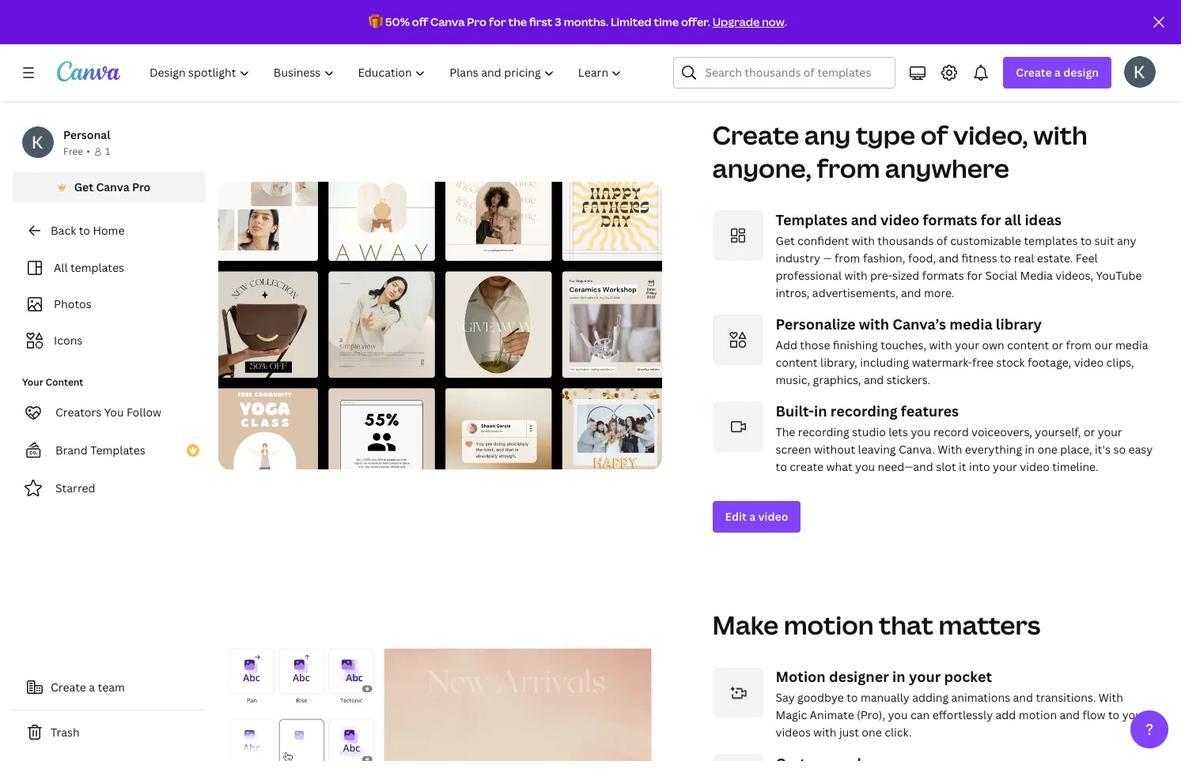 Task type: locate. For each thing, give the bounding box(es) containing it.
edit
[[725, 510, 747, 525]]

you inside motion designer in your pocket say goodbye to manually adding animations and transitions. with magic animate (pro), you can effortlessly add motion and flow to your videos with just one click.
[[888, 708, 908, 723]]

create left team
[[51, 680, 86, 696]]

the
[[776, 425, 796, 440]]

2 vertical spatial in
[[893, 668, 906, 687]]

1 vertical spatial get
[[776, 234, 795, 249]]

magic right try
[[251, 19, 283, 34]]

get inside button
[[74, 180, 93, 195]]

with down "create a design" dropdown button at the top of the page
[[1034, 118, 1088, 152]]

1 horizontal spatial pro
[[467, 14, 487, 29]]

you down leaving
[[855, 460, 875, 475]]

0 vertical spatial one
[[1038, 443, 1058, 458]]

0 vertical spatial you
[[911, 425, 931, 440]]

create for create any type of video, with anyone, from anywhere
[[713, 118, 799, 152]]

1 vertical spatial pro
[[132, 180, 151, 195]]

create inside button
[[51, 680, 86, 696]]

a left design
[[1055, 65, 1061, 80]]

0 horizontal spatial content
[[776, 356, 818, 371]]

videos
[[776, 726, 811, 741]]

motion up motion
[[784, 609, 874, 643]]

2 vertical spatial a
[[89, 680, 95, 696]]

in up manually in the bottom of the page
[[893, 668, 906, 687]]

0 horizontal spatial create
[[51, 680, 86, 696]]

Search search field
[[705, 58, 886, 88]]

built-in recording features image
[[713, 402, 763, 453]]

0 horizontal spatial pro
[[132, 180, 151, 195]]

canva inside button
[[96, 180, 129, 195]]

flow
[[1083, 708, 1106, 723]]

to inside built-in recording features the recording studio lets you record voiceovers, yourself, or your screen without leaving canva. with everything in one place, it's so easy to create what you need—and slot it into your video timeline.
[[776, 460, 787, 475]]

from right — on the right top
[[835, 251, 860, 266]]

1 horizontal spatial you
[[888, 708, 908, 723]]

1
[[105, 145, 110, 158]]

with down animate
[[814, 726, 837, 741]]

in inside motion designer in your pocket say goodbye to manually adding animations and transitions. with magic animate (pro), you can effortlessly add motion and flow to your videos with just one click.
[[893, 668, 906, 687]]

your
[[955, 338, 980, 353], [1098, 425, 1123, 440], [993, 460, 1017, 475], [909, 668, 941, 687], [1123, 708, 1147, 723]]

and up add
[[1013, 691, 1033, 706]]

and down sized
[[901, 286, 921, 301]]

1 horizontal spatial magic
[[776, 708, 807, 723]]

0 horizontal spatial motion
[[784, 609, 874, 643]]

content up music,
[[776, 356, 818, 371]]

None search field
[[674, 57, 896, 89]]

1 vertical spatial create
[[713, 118, 799, 152]]

off
[[412, 14, 428, 29]]

one down (pro),
[[862, 726, 882, 741]]

0 vertical spatial magic
[[251, 19, 283, 34]]

canva
[[430, 14, 465, 29], [96, 180, 129, 195]]

more.
[[924, 286, 955, 301]]

create inside dropdown button
[[1016, 65, 1052, 80]]

content
[[1007, 338, 1049, 353], [776, 356, 818, 371]]

motion designer in your pocket image
[[713, 668, 763, 719]]

from left our
[[1066, 338, 1092, 353]]

of right the thousands
[[937, 234, 948, 249]]

templates down you
[[90, 443, 145, 458]]

or up footage,
[[1052, 338, 1064, 353]]

0 vertical spatial from
[[817, 151, 880, 185]]

from inside the templates and video formats for all ideas get confident with thousands of customizable templates to suit any industry — from fashion, food, and fitness to real estate. feel professional with pre-sized formats for social media videos, youtube intros, advertisements, and more.
[[835, 251, 860, 266]]

0 vertical spatial pro
[[467, 14, 487, 29]]

place,
[[1060, 443, 1092, 458]]

motion inside motion designer in your pocket say goodbye to manually adding animations and transitions. with magic animate (pro), you can effortlessly add motion and flow to your videos with just one click.
[[1019, 708, 1057, 723]]

2 vertical spatial you
[[888, 708, 908, 723]]

media
[[950, 315, 993, 334], [1116, 338, 1148, 353]]

fitness
[[962, 251, 998, 266]]

recording up without
[[798, 425, 850, 440]]

1 horizontal spatial with
[[1099, 691, 1124, 706]]

to right flow
[[1109, 708, 1120, 723]]

templates
[[776, 211, 848, 230], [90, 443, 145, 458]]

everything
[[965, 443, 1022, 458]]

library
[[996, 315, 1042, 334]]

1 vertical spatial any
[[1117, 234, 1137, 249]]

0 vertical spatial a
[[1055, 65, 1061, 80]]

video inside personalize with canva's media library add those finishing touches, with your own content or from our media content library, including watermark-free stock footage, video clips, music, graphics, and stickers.
[[1074, 356, 1104, 371]]

features
[[901, 402, 959, 421]]

1 horizontal spatial in
[[893, 668, 906, 687]]

0 horizontal spatial templates
[[90, 443, 145, 458]]

pro left the
[[467, 14, 487, 29]]

0 vertical spatial recording
[[831, 402, 898, 421]]

and
[[851, 211, 877, 230], [939, 251, 959, 266], [901, 286, 921, 301], [864, 373, 884, 388], [1013, 691, 1033, 706], [1060, 708, 1080, 723]]

a left team
[[89, 680, 95, 696]]

0 horizontal spatial get
[[74, 180, 93, 195]]

with up finishing on the right top
[[859, 315, 889, 334]]

1 horizontal spatial any
[[1117, 234, 1137, 249]]

brand
[[55, 443, 88, 458]]

lets
[[889, 425, 908, 440]]

content
[[46, 376, 83, 389]]

goodbye
[[798, 691, 844, 706]]

that
[[879, 609, 934, 643]]

limited
[[611, 14, 652, 29]]

any
[[805, 118, 851, 152], [1117, 234, 1137, 249]]

1 vertical spatial from
[[835, 251, 860, 266]]

pro inside button
[[132, 180, 151, 195]]

yourself,
[[1035, 425, 1081, 440]]

video up the thousands
[[881, 211, 920, 230]]

for left video
[[334, 19, 349, 34]]

motion right add
[[1019, 708, 1057, 723]]

one down yourself,
[[1038, 443, 1058, 458]]

stickers.
[[887, 373, 931, 388]]

1 vertical spatial media
[[1116, 338, 1148, 353]]

0 horizontal spatial you
[[855, 460, 875, 475]]

1 vertical spatial templates
[[70, 260, 124, 275]]

create left design
[[1016, 65, 1052, 80]]

add
[[776, 338, 798, 353]]

create down search 'search box'
[[713, 118, 799, 152]]

timeline.
[[1053, 460, 1099, 475]]

to down screen
[[776, 460, 787, 475]]

1 vertical spatial templates
[[90, 443, 145, 458]]

effortlessly
[[933, 708, 993, 723]]

back to home
[[51, 223, 125, 238]]

a for team
[[89, 680, 95, 696]]

0 horizontal spatial or
[[1052, 338, 1064, 353]]

of
[[921, 118, 948, 152], [937, 234, 948, 249]]

1 vertical spatial one
[[862, 726, 882, 741]]

screen
[[776, 443, 812, 458]]

2 horizontal spatial in
[[1025, 443, 1035, 458]]

upgrade now button
[[713, 14, 785, 29]]

0 vertical spatial media
[[950, 315, 993, 334]]

2 vertical spatial create
[[51, 680, 86, 696]]

0 vertical spatial of
[[921, 118, 948, 152]]

0 horizontal spatial one
[[862, 726, 882, 741]]

0 horizontal spatial in
[[814, 402, 827, 421]]

from up confident
[[817, 151, 880, 185]]

2 horizontal spatial a
[[1055, 65, 1061, 80]]

home
[[93, 223, 125, 238]]

canva right the off
[[430, 14, 465, 29]]

icons link
[[22, 326, 196, 356]]

a inside dropdown button
[[1055, 65, 1061, 80]]

1 horizontal spatial one
[[1038, 443, 1058, 458]]

video left timeline.
[[1020, 460, 1050, 475]]

2 horizontal spatial create
[[1016, 65, 1052, 80]]

get down the •
[[74, 180, 93, 195]]

0 vertical spatial create
[[1016, 65, 1052, 80]]

all
[[1005, 211, 1022, 230]]

your up free
[[955, 338, 980, 353]]

create for create a design
[[1016, 65, 1052, 80]]

1 vertical spatial of
[[937, 234, 948, 249]]

0 vertical spatial any
[[805, 118, 851, 152]]

1 horizontal spatial a
[[749, 510, 756, 525]]

a inside button
[[89, 680, 95, 696]]

animate
[[810, 708, 854, 723]]

confident
[[798, 234, 849, 249]]

media up clips,
[[1116, 338, 1148, 353]]

into
[[969, 460, 990, 475]]

in down the voiceovers,
[[1025, 443, 1035, 458]]

templates
[[1024, 234, 1078, 249], [70, 260, 124, 275]]

1 horizontal spatial create
[[713, 118, 799, 152]]

0 vertical spatial with
[[938, 443, 962, 458]]

to up feel
[[1081, 234, 1092, 249]]

a right edit
[[749, 510, 756, 525]]

your content
[[22, 376, 83, 389]]

with down the canva's
[[929, 338, 952, 353]]

or inside built-in recording features the recording studio lets you record voiceovers, yourself, or your screen without leaving canva. with everything in one place, it's so easy to create what you need—and slot it into your video timeline.
[[1084, 425, 1095, 440]]

brand templates link
[[13, 435, 206, 467]]

any inside the templates and video formats for all ideas get confident with thousands of customizable templates to suit any industry — from fashion, food, and fitness to real estate. feel professional with pre-sized formats for social media videos, youtube intros, advertisements, and more.
[[1117, 234, 1137, 249]]

creators you follow link
[[13, 397, 206, 429]]

creators
[[55, 405, 102, 420]]

0 horizontal spatial media
[[950, 315, 993, 334]]

formats up customizable on the top of the page
[[923, 211, 978, 230]]

your up the it's
[[1098, 425, 1123, 440]]

with up advertisements,
[[845, 269, 868, 284]]

any right suit
[[1117, 234, 1137, 249]]

get up industry
[[776, 234, 795, 249]]

of inside create any type of video, with anyone, from anywhere
[[921, 118, 948, 152]]

1 horizontal spatial media
[[1116, 338, 1148, 353]]

and left stickers.
[[864, 373, 884, 388]]

try
[[231, 19, 248, 34]]

templates right the all on the left of the page
[[70, 260, 124, 275]]

0 vertical spatial or
[[1052, 338, 1064, 353]]

and up fashion,
[[851, 211, 877, 230]]

1 horizontal spatial templates
[[776, 211, 848, 230]]

0 horizontal spatial any
[[805, 118, 851, 152]]

templates up estate.
[[1024, 234, 1078, 249]]

music,
[[776, 373, 810, 388]]

(pro),
[[857, 708, 886, 723]]

your right flow
[[1123, 708, 1147, 723]]

canva down 1
[[96, 180, 129, 195]]

1 vertical spatial a
[[749, 510, 756, 525]]

video down our
[[1074, 356, 1104, 371]]

anywhere
[[885, 151, 1009, 185]]

recording up "studio"
[[831, 402, 898, 421]]

1 vertical spatial magic
[[776, 708, 807, 723]]

pre-
[[870, 269, 893, 284]]

fashion,
[[863, 251, 906, 266]]

0 horizontal spatial a
[[89, 680, 95, 696]]

and inside personalize with canva's media library add those finishing touches, with your own content or from our media content library, including watermark-free stock footage, video clips, music, graphics, and stickers.
[[864, 373, 884, 388]]

1 horizontal spatial or
[[1084, 425, 1095, 440]]

a for video
[[749, 510, 756, 525]]

1 horizontal spatial templates
[[1024, 234, 1078, 249]]

to down designer
[[847, 691, 858, 706]]

touches,
[[881, 338, 927, 353]]

0 horizontal spatial canva
[[96, 180, 129, 195]]

0 horizontal spatial with
[[938, 443, 962, 458]]

2 horizontal spatial you
[[911, 425, 931, 440]]

create for create a team
[[51, 680, 86, 696]]

1 vertical spatial canva
[[96, 180, 129, 195]]

one inside motion designer in your pocket say goodbye to manually adding animations and transitions. with magic animate (pro), you can effortlessly add motion and flow to your videos with just one click.
[[862, 726, 882, 741]]

0 horizontal spatial magic
[[251, 19, 283, 34]]

finishing
[[833, 338, 878, 353]]

slot
[[936, 460, 956, 475]]

2 vertical spatial from
[[1066, 338, 1092, 353]]

media up own
[[950, 315, 993, 334]]

library,
[[821, 356, 858, 371]]

1 vertical spatial motion
[[1019, 708, 1057, 723]]

of right type at the top right of page
[[921, 118, 948, 152]]

0 vertical spatial templates
[[1024, 234, 1078, 249]]

designer
[[829, 668, 889, 687]]

a
[[1055, 65, 1061, 80], [749, 510, 756, 525], [89, 680, 95, 696]]

0 vertical spatial templates
[[776, 211, 848, 230]]

add
[[996, 708, 1016, 723]]

you up click.
[[888, 708, 908, 723]]

0 vertical spatial get
[[74, 180, 93, 195]]

0 vertical spatial motion
[[784, 609, 874, 643]]

get inside the templates and video formats for all ideas get confident with thousands of customizable templates to suit any industry — from fashion, food, and fitness to real estate. feel professional with pre-sized formats for social media videos, youtube intros, advertisements, and more.
[[776, 234, 795, 249]]

personalize with canva's media library image
[[713, 315, 763, 366]]

templates inside the templates and video formats for all ideas get confident with thousands of customizable templates to suit any industry — from fashion, food, and fitness to real estate. feel professional with pre-sized formats for social media videos, youtube intros, advertisements, and more.
[[1024, 234, 1078, 249]]

those
[[800, 338, 830, 353]]

own
[[982, 338, 1005, 353]]

with
[[938, 443, 962, 458], [1099, 691, 1124, 706]]

food,
[[908, 251, 936, 266]]

leaving
[[858, 443, 896, 458]]

you up canva.
[[911, 425, 931, 440]]

or up place,
[[1084, 425, 1095, 440]]

1 vertical spatial with
[[1099, 691, 1124, 706]]

1 vertical spatial or
[[1084, 425, 1095, 440]]

edit a video link
[[713, 502, 801, 534]]

to right back
[[79, 223, 90, 238]]

templates and video formats for all ideas image
[[713, 211, 763, 261]]

pro up back to home link
[[132, 180, 151, 195]]

0 vertical spatial canva
[[430, 14, 465, 29]]

1 horizontal spatial canva
[[430, 14, 465, 29]]

need—and
[[878, 460, 933, 475]]

1 horizontal spatial get
[[776, 234, 795, 249]]

in
[[814, 402, 827, 421], [1025, 443, 1035, 458], [893, 668, 906, 687]]

1 vertical spatial formats
[[922, 269, 964, 284]]

1 horizontal spatial content
[[1007, 338, 1049, 353]]

video
[[881, 211, 920, 230], [1074, 356, 1104, 371], [1020, 460, 1050, 475], [758, 510, 788, 525]]

your down everything
[[993, 460, 1017, 475]]

kendall parks image
[[1124, 56, 1156, 88]]

personalize with canva's media library add those finishing touches, with your own content or from our media content library, including watermark-free stock footage, video clips, music, graphics, and stickers.
[[776, 315, 1148, 388]]

create inside create any type of video, with anyone, from anywhere
[[713, 118, 799, 152]]

templates up confident
[[776, 211, 848, 230]]

in down graphics,
[[814, 402, 827, 421]]

it's
[[1095, 443, 1111, 458]]

create
[[1016, 65, 1052, 80], [713, 118, 799, 152], [51, 680, 86, 696]]

formats
[[923, 211, 978, 230], [922, 269, 964, 284]]

formats up more.
[[922, 269, 964, 284]]

content down library
[[1007, 338, 1049, 353]]

any left type at the top right of page
[[805, 118, 851, 152]]

1 horizontal spatial motion
[[1019, 708, 1057, 723]]

1 vertical spatial you
[[855, 460, 875, 475]]

one
[[1038, 443, 1058, 458], [862, 726, 882, 741]]

with up flow
[[1099, 691, 1124, 706]]

with down record in the right of the page
[[938, 443, 962, 458]]

magic up videos
[[776, 708, 807, 723]]



Task type: describe. For each thing, give the bounding box(es) containing it.
all
[[54, 260, 68, 275]]

offer.
[[681, 14, 710, 29]]

photos link
[[22, 290, 196, 320]]

back to home link
[[13, 215, 206, 247]]

magic inside motion designer in your pocket say goodbye to manually adding animations and transitions. with magic animate (pro), you can effortlessly add motion and flow to your videos with just one click.
[[776, 708, 807, 723]]

what
[[826, 460, 853, 475]]

including watermark-
[[860, 356, 972, 371]]

0 horizontal spatial templates
[[70, 260, 124, 275]]

for left the
[[489, 14, 506, 29]]

matters
[[939, 609, 1041, 643]]

all templates
[[54, 260, 124, 275]]

stock
[[997, 356, 1025, 371]]

for inside try magic design™ for video link
[[334, 19, 349, 34]]

so
[[1114, 443, 1126, 458]]

pocket
[[944, 668, 992, 687]]

all templates link
[[22, 253, 196, 283]]

any inside create any type of video, with anyone, from anywhere
[[805, 118, 851, 152]]

free
[[63, 145, 83, 158]]

.
[[785, 14, 787, 29]]

click.
[[885, 726, 912, 741]]

create a team
[[51, 680, 125, 696]]

time
[[654, 14, 679, 29]]

easy
[[1129, 443, 1153, 458]]

professional
[[776, 269, 842, 284]]

upgrade
[[713, 14, 760, 29]]

canva's
[[893, 315, 946, 334]]

with inside create any type of video, with anyone, from anywhere
[[1034, 118, 1088, 152]]

you
[[104, 405, 124, 420]]

video inside the templates and video formats for all ideas get confident with thousands of customizable templates to suit any industry — from fashion, food, and fitness to real estate. feel professional with pre-sized formats for social media videos, youtube intros, advertisements, and more.
[[881, 211, 920, 230]]

and right the food,
[[939, 251, 959, 266]]

graphics,
[[813, 373, 861, 388]]

templates inside the templates and video formats for all ideas get confident with thousands of customizable templates to suit any industry — from fashion, food, and fitness to real estate. feel professional with pre-sized formats for social media videos, youtube intros, advertisements, and more.
[[776, 211, 848, 230]]

social
[[985, 269, 1018, 284]]

with inside motion designer in your pocket say goodbye to manually adding animations and transitions. with magic animate (pro), you can effortlessly add motion and flow to your videos with just one click.
[[1099, 691, 1124, 706]]

icons
[[54, 333, 83, 348]]

video inside built-in recording features the recording studio lets you record voiceovers, yourself, or your screen without leaving canva. with everything in one place, it's so easy to create what you need—and slot it into your video timeline.
[[1020, 460, 1050, 475]]

🎁 50% off canva pro for the first 3 months. limited time offer. upgrade now .
[[369, 14, 787, 29]]

edit a video
[[725, 510, 788, 525]]

create a design button
[[1004, 57, 1112, 89]]

first
[[529, 14, 553, 29]]

trash
[[51, 726, 80, 741]]

for down fitness
[[967, 269, 983, 284]]

with up fashion,
[[852, 234, 875, 249]]

with inside built-in recording features the recording studio lets you record voiceovers, yourself, or your screen without leaving canva. with everything in one place, it's so easy to create what you need—and slot it into your video timeline.
[[938, 443, 962, 458]]

1 vertical spatial content
[[776, 356, 818, 371]]

and down transitions.
[[1060, 708, 1080, 723]]

free
[[972, 356, 994, 371]]

0 vertical spatial in
[[814, 402, 827, 421]]

video,
[[953, 118, 1028, 152]]

create any type of video, with anyone, from anywhere
[[713, 118, 1088, 185]]

free •
[[63, 145, 90, 158]]

follow
[[127, 405, 161, 420]]

to up social
[[1000, 251, 1012, 266]]

the
[[508, 14, 527, 29]]

or inside personalize with canva's media library add those finishing touches, with your own content or from our media content library, including watermark-free stock footage, video clips, music, graphics, and stickers.
[[1052, 338, 1064, 353]]

starred
[[55, 481, 95, 496]]

design
[[1064, 65, 1099, 80]]

3
[[555, 14, 562, 29]]

advertisements,
[[812, 286, 899, 301]]

—
[[823, 251, 832, 266]]

videos,
[[1056, 269, 1094, 284]]

with inside motion designer in your pocket say goodbye to manually adding animations and transitions. with magic animate (pro), you can effortlessly add motion and flow to your videos with just one click.
[[814, 726, 837, 741]]

a for design
[[1055, 65, 1061, 80]]

your
[[22, 376, 43, 389]]

make
[[713, 609, 779, 643]]

motion
[[776, 668, 826, 687]]

voiceovers,
[[972, 425, 1033, 440]]

just
[[839, 726, 859, 741]]

top level navigation element
[[139, 57, 636, 89]]

try magic design™ for video
[[231, 19, 383, 34]]

your inside personalize with canva's media library add those finishing touches, with your own content or from our media content library, including watermark-free stock footage, video clips, music, graphics, and stickers.
[[955, 338, 980, 353]]

video
[[352, 19, 383, 34]]

make motion that matters
[[713, 609, 1041, 643]]

create
[[790, 460, 824, 475]]

anyone,
[[713, 151, 812, 185]]

industry
[[776, 251, 821, 266]]

video right edit
[[758, 510, 788, 525]]

clips,
[[1107, 356, 1134, 371]]

months.
[[564, 14, 609, 29]]

say
[[776, 691, 795, 706]]

0 vertical spatial formats
[[923, 211, 978, 230]]

0 vertical spatial content
[[1007, 338, 1049, 353]]

our
[[1095, 338, 1113, 353]]

get canva pro button
[[13, 172, 206, 203]]

studio
[[852, 425, 886, 440]]

thousands
[[878, 234, 934, 249]]

personal
[[63, 127, 110, 142]]

for up customizable on the top of the page
[[981, 211, 1001, 230]]

can
[[911, 708, 930, 723]]

1 vertical spatial recording
[[798, 425, 850, 440]]

estate.
[[1037, 251, 1073, 266]]

back
[[51, 223, 76, 238]]

create a design
[[1016, 65, 1099, 80]]

50%
[[385, 14, 410, 29]]

your up adding
[[909, 668, 941, 687]]

sized
[[893, 269, 920, 284]]

from inside create any type of video, with anyone, from anywhere
[[817, 151, 880, 185]]

trash link
[[13, 718, 206, 749]]

ideas
[[1025, 211, 1062, 230]]

one inside built-in recording features the recording studio lets you record voiceovers, yourself, or your screen without leaving canva. with everything in one place, it's so easy to create what you need—and slot it into your video timeline.
[[1038, 443, 1058, 458]]

without
[[814, 443, 855, 458]]

record
[[934, 425, 969, 440]]

of inside the templates and video formats for all ideas get confident with thousands of customizable templates to suit any industry — from fashion, food, and fitness to real estate. feel professional with pre-sized formats for social media videos, youtube intros, advertisements, and more.
[[937, 234, 948, 249]]

try magic design™ for video link
[[218, 11, 396, 43]]

get canva pro
[[74, 180, 151, 195]]

suit
[[1095, 234, 1115, 249]]

create a team button
[[13, 673, 206, 704]]

built-in recording features the recording studio lets you record voiceovers, yourself, or your screen without leaving canva. with everything in one place, it's so easy to create what you need—and slot it into your video timeline.
[[776, 402, 1153, 475]]

from inside personalize with canva's media library add those finishing touches, with your own content or from our media content library, including watermark-free stock footage, video clips, music, graphics, and stickers.
[[1066, 338, 1092, 353]]

1 vertical spatial in
[[1025, 443, 1035, 458]]

transitions.
[[1036, 691, 1096, 706]]



Task type: vqa. For each thing, say whether or not it's contained in the screenshot.
Create to the middle
yes



